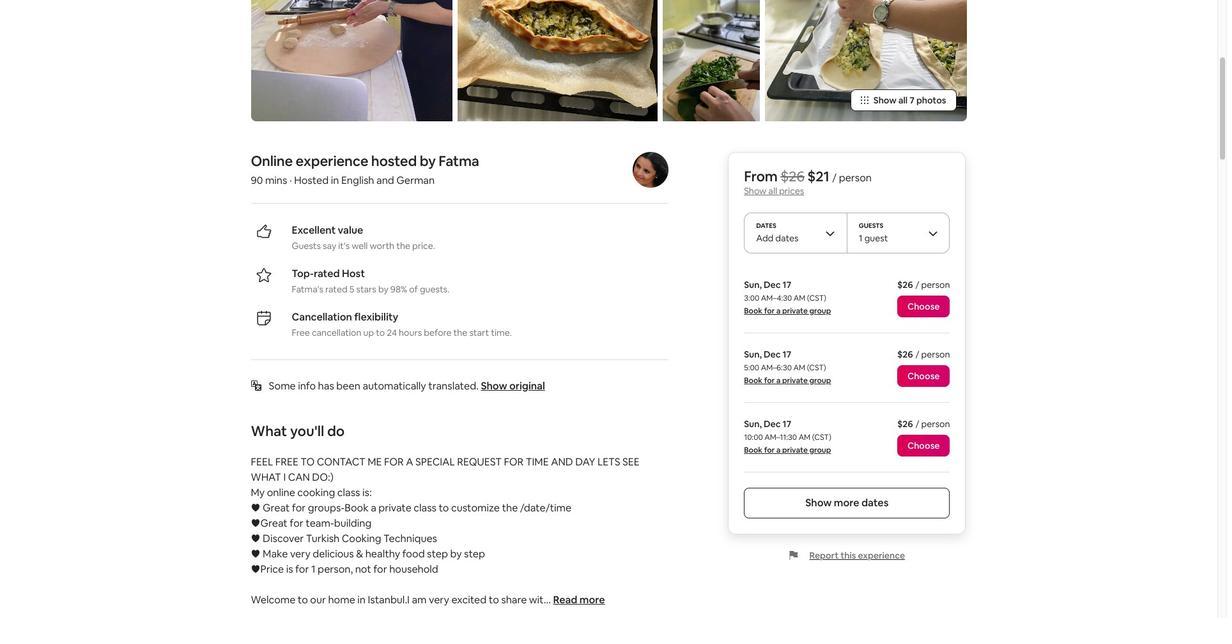 Task type: locate. For each thing, give the bounding box(es) containing it.
1 choose link from the top
[[897, 296, 950, 318]]

great
[[263, 502, 290, 515]]

book inside sun, dec 17 5:00 am–6:30 am (cst) book for a private group
[[744, 376, 763, 386]]

all left prices
[[769, 185, 777, 197]]

3 dec from the top
[[764, 419, 781, 430]]

0 vertical spatial book for a private group link
[[744, 306, 831, 316]]

0 vertical spatial (cst)
[[807, 293, 826, 304]]

top-rated host fatma's rated 5 stars by 98% of guests.
[[292, 267, 450, 295]]

experience right this
[[858, 550, 905, 562]]

2 vertical spatial sun,
[[744, 419, 762, 430]]

person for sun, dec 17 3:00 am–4:30 am (cst) book for a private group
[[921, 279, 950, 291]]

am right am–6:30
[[794, 363, 805, 373]]

0 horizontal spatial step
[[427, 548, 448, 561]]

person
[[839, 171, 872, 185], [921, 279, 950, 291], [921, 349, 950, 360], [921, 419, 950, 430]]

class up techniques
[[414, 502, 437, 515]]

guests.
[[420, 284, 450, 295]]

private inside sun, dec 17 3:00 am–4:30 am (cst) book for a private group
[[782, 306, 808, 316]]

(cst) right am–6:30
[[807, 363, 826, 373]]

private down am–11:30
[[782, 445, 808, 456]]

sun, inside sun, dec 17 5:00 am–6:30 am (cst) book for a private group
[[744, 349, 762, 360]]

3 sun, from the top
[[744, 419, 762, 430]]

dec up am–4:30
[[764, 279, 781, 291]]

am right am–4:30
[[794, 293, 806, 304]]

1 vertical spatial 1
[[311, 563, 315, 577]]

to left the share
[[489, 594, 499, 607]]

for down am–4:30
[[764, 306, 775, 316]]

1 horizontal spatial step
[[464, 548, 485, 561]]

dec for sun, dec 17 10:00 am–11:30 am (cst) book for a private group
[[764, 419, 781, 430]]

am for sun, dec 17 3:00 am–4:30 am (cst) book for a private group
[[794, 293, 806, 304]]

1 left person,
[[311, 563, 315, 577]]

all left 7
[[899, 95, 908, 106]]

0 vertical spatial choose
[[908, 301, 940, 313]]

private for sun, dec 17 3:00 am–4:30 am (cst) book for a private group
[[782, 306, 808, 316]]

1 ♥︎ from the top
[[251, 502, 261, 515]]

book for sun, dec 17 3:00 am–4:30 am (cst) book for a private group
[[744, 306, 763, 316]]

report
[[810, 550, 839, 562]]

2 vertical spatial am
[[799, 433, 811, 443]]

by
[[378, 284, 388, 295], [450, 548, 462, 561]]

0 vertical spatial ♥︎
[[251, 502, 261, 515]]

wit…
[[529, 594, 551, 607]]

1 horizontal spatial all
[[899, 95, 908, 106]]

show left "original"
[[481, 380, 507, 393]]

1 sun, from the top
[[744, 279, 762, 291]]

by left 98%
[[378, 284, 388, 295]]

♥︎
[[251, 502, 261, 515], [251, 532, 261, 546], [251, 548, 261, 561]]

3 ♥︎ from the top
[[251, 548, 261, 561]]

the left price.
[[396, 240, 410, 252]]

healthy
[[365, 548, 400, 561]]

2 vertical spatial $26 / person
[[897, 419, 950, 430]]

group for sun, dec 17 10:00 am–11:30 am (cst) book for a private group
[[809, 445, 831, 456]]

0 vertical spatial 1
[[859, 233, 863, 244]]

my
[[251, 486, 265, 500]]

me
[[368, 456, 382, 469]]

2 vertical spatial the
[[502, 502, 518, 515]]

welcome to our home in istanbul.i am very excited to share wit…
[[251, 594, 553, 607]]

3 book for a private group link from the top
[[744, 445, 831, 456]]

0 horizontal spatial guests
[[292, 240, 321, 252]]

a for sun, dec 17 3:00 am–4:30 am (cst) book for a private group
[[776, 306, 781, 316]]

in right home
[[357, 594, 366, 607]]

0 horizontal spatial by
[[378, 284, 388, 295]]

(cst) inside the sun, dec 17 10:00 am–11:30 am (cst) book for a private group
[[812, 433, 831, 443]]

2 horizontal spatial the
[[502, 502, 518, 515]]

a inside sun, dec 17 3:00 am–4:30 am (cst) book for a private group
[[776, 306, 781, 316]]

&
[[356, 548, 363, 561]]

private inside feel free to contact me for a special request for time and day lets see what i can do:) my online cooking class is: ♥︎ great for groups-book a private class to customize the /date/time ♥︎great for team-building ♥︎ discover turkish cooking techniques ♥︎ make very delicious & healthy food step by step ♥︎price is for 1 person, not for household
[[379, 502, 412, 515]]

1 for from the left
[[384, 456, 404, 469]]

show left prices
[[744, 185, 767, 197]]

7
[[910, 95, 915, 106]]

1 horizontal spatial very
[[429, 594, 449, 607]]

$26 / person for sun, dec 17 10:00 am–11:30 am (cst) book for a private group
[[897, 419, 950, 430]]

sun, inside sun, dec 17 3:00 am–4:30 am (cst) book for a private group
[[744, 279, 762, 291]]

0 horizontal spatial class
[[337, 486, 360, 500]]

2 vertical spatial (cst)
[[812, 433, 831, 443]]

0 vertical spatial guests
[[859, 222, 884, 230]]

3 choose link from the top
[[897, 435, 950, 457]]

/date/time
[[520, 502, 571, 515]]

/ for sun, dec 17 10:00 am–11:30 am (cst) book for a private group
[[916, 419, 919, 430]]

book down 5:00
[[744, 376, 763, 386]]

very up is
[[290, 548, 311, 561]]

book down 3:00
[[744, 306, 763, 316]]

class left is:
[[337, 486, 360, 500]]

more
[[834, 497, 859, 510], [580, 594, 605, 607]]

for down am–11:30
[[764, 445, 775, 456]]

1 horizontal spatial experience
[[858, 550, 905, 562]]

dates right add
[[776, 233, 799, 244]]

has
[[318, 380, 334, 393]]

cooking
[[297, 486, 335, 500]]

do:)
[[312, 471, 334, 484]]

what you'll do
[[251, 422, 345, 440]]

2 book for a private group link from the top
[[744, 376, 831, 386]]

guest
[[865, 233, 888, 244]]

0 vertical spatial the
[[396, 240, 410, 252]]

person,
[[318, 563, 353, 577]]

dec for sun, dec 17 3:00 am–4:30 am (cst) book for a private group
[[764, 279, 781, 291]]

0 vertical spatial $26 / person
[[897, 279, 950, 291]]

0 horizontal spatial for
[[384, 456, 404, 469]]

1 book for a private group link from the top
[[744, 306, 831, 316]]

rated up fatma's
[[314, 267, 340, 281]]

17 inside sun, dec 17 3:00 am–4:30 am (cst) book for a private group
[[783, 279, 792, 291]]

3 group from the top
[[809, 445, 831, 456]]

in left english
[[331, 174, 339, 187]]

1 vertical spatial the
[[454, 327, 467, 339]]

step right food
[[427, 548, 448, 561]]

book for a private group link
[[744, 306, 831, 316], [744, 376, 831, 386], [744, 445, 831, 456]]

1 horizontal spatial more
[[834, 497, 859, 510]]

report this experience button
[[789, 550, 905, 562]]

2 vertical spatial choose link
[[897, 435, 950, 457]]

show all 7 photos
[[874, 95, 946, 106]]

1 vertical spatial all
[[769, 185, 777, 197]]

sun, up 3:00
[[744, 279, 762, 291]]

0 vertical spatial am
[[794, 293, 806, 304]]

0 vertical spatial sun,
[[744, 279, 762, 291]]

for down am–6:30
[[764, 376, 775, 386]]

choose for sun, dec 17 10:00 am–11:30 am (cst) book for a private group
[[908, 440, 940, 452]]

group inside sun, dec 17 5:00 am–6:30 am (cst) book for a private group
[[809, 376, 831, 386]]

1 vertical spatial (cst)
[[807, 363, 826, 373]]

/
[[832, 171, 837, 185], [916, 279, 919, 291], [916, 349, 919, 360], [916, 419, 919, 430]]

(cst) right am–11:30
[[812, 433, 831, 443]]

all inside from $26 $21 / person show all prices
[[769, 185, 777, 197]]

1 left guest
[[859, 233, 863, 244]]

3 $26 / person from the top
[[897, 419, 950, 430]]

a down am–11:30
[[776, 445, 781, 456]]

for inside sun, dec 17 3:00 am–4:30 am (cst) book for a private group
[[764, 306, 775, 316]]

group inside the sun, dec 17 10:00 am–11:30 am (cst) book for a private group
[[809, 445, 831, 456]]

rated
[[314, 267, 340, 281], [325, 284, 348, 295]]

from $26 $21 / person show all prices
[[744, 167, 872, 197]]

1 horizontal spatial 1
[[859, 233, 863, 244]]

step
[[427, 548, 448, 561], [464, 548, 485, 561]]

0 horizontal spatial experience
[[296, 152, 368, 170]]

rated left 5
[[325, 284, 348, 295]]

dec up am–11:30
[[764, 419, 781, 430]]

1 vertical spatial in
[[357, 594, 366, 607]]

a down am–6:30
[[776, 376, 781, 386]]

(cst) inside sun, dec 17 5:00 am–6:30 am (cst) book for a private group
[[807, 363, 826, 373]]

1 17 from the top
[[783, 279, 792, 291]]

0 vertical spatial in
[[331, 174, 339, 187]]

book up building
[[345, 502, 369, 515]]

experience photo 3 image
[[663, 0, 760, 121], [663, 0, 760, 121]]

1 inside 'guests 1 guest'
[[859, 233, 863, 244]]

0 vertical spatial dates
[[776, 233, 799, 244]]

cancellation
[[292, 311, 352, 324]]

1 $26 / person from the top
[[897, 279, 950, 291]]

private
[[782, 306, 808, 316], [782, 376, 808, 386], [782, 445, 808, 456], [379, 502, 412, 515]]

17 up am–6:30
[[783, 349, 792, 360]]

2 choose from the top
[[908, 371, 940, 382]]

book down 10:00
[[744, 445, 763, 456]]

before
[[424, 327, 452, 339]]

0 vertical spatial experience
[[296, 152, 368, 170]]

1 vertical spatial choose link
[[897, 366, 950, 387]]

more inside button
[[580, 594, 605, 607]]

2 vertical spatial 17
[[783, 419, 792, 430]]

read more
[[553, 594, 605, 607]]

book inside the sun, dec 17 10:00 am–11:30 am (cst) book for a private group
[[744, 445, 763, 456]]

book
[[744, 306, 763, 316], [744, 376, 763, 386], [744, 445, 763, 456], [345, 502, 369, 515]]

0 horizontal spatial dates
[[776, 233, 799, 244]]

cooking
[[342, 532, 381, 546]]

2 vertical spatial dec
[[764, 419, 781, 430]]

book for a private group link down am–11:30
[[744, 445, 831, 456]]

1 horizontal spatial the
[[454, 327, 467, 339]]

3 choose from the top
[[908, 440, 940, 452]]

1 vertical spatial group
[[809, 376, 831, 386]]

experience photo 1 image
[[458, 0, 658, 121], [458, 0, 658, 121]]

2 vertical spatial group
[[809, 445, 831, 456]]

been
[[336, 380, 360, 393]]

am–11:30
[[765, 433, 797, 443]]

for left a
[[384, 456, 404, 469]]

$26 for sun, dec 17 3:00 am–4:30 am (cst) book for a private group
[[897, 279, 913, 291]]

hosted
[[294, 174, 329, 187]]

am for sun, dec 17 5:00 am–6:30 am (cst) book for a private group
[[794, 363, 805, 373]]

1 vertical spatial book for a private group link
[[744, 376, 831, 386]]

private down am–6:30
[[782, 376, 808, 386]]

group for sun, dec 17 3:00 am–4:30 am (cst) book for a private group
[[809, 306, 831, 316]]

1 vertical spatial class
[[414, 502, 437, 515]]

to left "24"
[[376, 327, 385, 339]]

am inside the sun, dec 17 10:00 am–11:30 am (cst) book for a private group
[[799, 433, 811, 443]]

2 vertical spatial ♥︎
[[251, 548, 261, 561]]

book for a private group link down am–4:30
[[744, 306, 831, 316]]

original
[[509, 380, 545, 393]]

household
[[389, 563, 438, 577]]

(cst) for sun, dec 17 5:00 am–6:30 am (cst) book for a private group
[[807, 363, 826, 373]]

private down am–4:30
[[782, 306, 808, 316]]

1 vertical spatial experience
[[858, 550, 905, 562]]

and
[[551, 456, 573, 469]]

is:
[[362, 486, 372, 500]]

1 vertical spatial sun,
[[744, 349, 762, 360]]

to left customize at the left bottom of page
[[439, 502, 449, 515]]

a inside sun, dec 17 5:00 am–6:30 am (cst) book for a private group
[[776, 376, 781, 386]]

for
[[384, 456, 404, 469], [504, 456, 524, 469]]

3 17 from the top
[[783, 419, 792, 430]]

start
[[469, 327, 489, 339]]

request
[[457, 456, 502, 469]]

2 ♥︎ from the top
[[251, 532, 261, 546]]

private inside sun, dec 17 5:00 am–6:30 am (cst) book for a private group
[[782, 376, 808, 386]]

0 vertical spatial by
[[378, 284, 388, 295]]

choose for sun, dec 17 5:00 am–6:30 am (cst) book for a private group
[[908, 371, 940, 382]]

guests inside 'guests 1 guest'
[[859, 222, 884, 230]]

dates inside dates add dates
[[776, 233, 799, 244]]

group for sun, dec 17 5:00 am–6:30 am (cst) book for a private group
[[809, 376, 831, 386]]

hours
[[399, 327, 422, 339]]

1 vertical spatial more
[[580, 594, 605, 607]]

0 horizontal spatial the
[[396, 240, 410, 252]]

am inside sun, dec 17 3:00 am–4:30 am (cst) book for a private group
[[794, 293, 806, 304]]

time.
[[491, 327, 512, 339]]

dates
[[776, 233, 799, 244], [862, 497, 889, 510]]

0 vertical spatial dec
[[764, 279, 781, 291]]

show all 7 photos link
[[851, 89, 957, 111]]

/ for sun, dec 17 5:00 am–6:30 am (cst) book for a private group
[[916, 349, 919, 360]]

experience cover photo image
[[251, 0, 452, 121], [251, 0, 452, 121]]

guests up guest
[[859, 222, 884, 230]]

1 vertical spatial dates
[[862, 497, 889, 510]]

group inside sun, dec 17 3:00 am–4:30 am (cst) book for a private group
[[809, 306, 831, 316]]

1 choose from the top
[[908, 301, 940, 313]]

0 vertical spatial 17
[[783, 279, 792, 291]]

guests inside the excellent value guests say it's well worth the price.
[[292, 240, 321, 252]]

5
[[349, 284, 354, 295]]

17
[[783, 279, 792, 291], [783, 349, 792, 360], [783, 419, 792, 430]]

private for sun, dec 17 10:00 am–11:30 am (cst) book for a private group
[[782, 445, 808, 456]]

english
[[341, 174, 374, 187]]

0 horizontal spatial all
[[769, 185, 777, 197]]

top-
[[292, 267, 314, 281]]

0 vertical spatial choose link
[[897, 296, 950, 318]]

(cst) inside sun, dec 17 3:00 am–4:30 am (cst) book for a private group
[[807, 293, 826, 304]]

private inside the sun, dec 17 10:00 am–11:30 am (cst) book for a private group
[[782, 445, 808, 456]]

2 dec from the top
[[764, 349, 781, 360]]

online
[[251, 152, 293, 170]]

24
[[387, 327, 397, 339]]

of
[[409, 284, 418, 295]]

2 17 from the top
[[783, 349, 792, 360]]

0 vertical spatial class
[[337, 486, 360, 500]]

2 $26 / person from the top
[[897, 349, 950, 360]]

choose link for sun, dec 17 5:00 am–6:30 am (cst) book for a private group
[[897, 366, 950, 387]]

private up techniques
[[379, 502, 412, 515]]

worth
[[370, 240, 394, 252]]

choose
[[908, 301, 940, 313], [908, 371, 940, 382], [908, 440, 940, 452]]

choose link for sun, dec 17 3:00 am–4:30 am (cst) book for a private group
[[897, 296, 950, 318]]

very
[[290, 548, 311, 561], [429, 594, 449, 607]]

1 dec from the top
[[764, 279, 781, 291]]

1 horizontal spatial by
[[450, 548, 462, 561]]

by right food
[[450, 548, 462, 561]]

0 horizontal spatial 1
[[311, 563, 315, 577]]

for left time
[[504, 456, 524, 469]]

1 vertical spatial ♥︎
[[251, 532, 261, 546]]

1 horizontal spatial guests
[[859, 222, 884, 230]]

2 vertical spatial book for a private group link
[[744, 445, 831, 456]]

dec inside sun, dec 17 3:00 am–4:30 am (cst) book for a private group
[[764, 279, 781, 291]]

/ for sun, dec 17 3:00 am–4:30 am (cst) book for a private group
[[916, 279, 919, 291]]

dec inside sun, dec 17 5:00 am–6:30 am (cst) book for a private group
[[764, 349, 781, 360]]

dates up report this experience
[[862, 497, 889, 510]]

sun, up 5:00
[[744, 349, 762, 360]]

(cst) for sun, dec 17 3:00 am–4:30 am (cst) book for a private group
[[807, 293, 826, 304]]

experience photo 4 image
[[765, 0, 967, 121], [765, 0, 967, 121]]

a inside the sun, dec 17 10:00 am–11:30 am (cst) book for a private group
[[776, 445, 781, 456]]

(cst) right am–4:30
[[807, 293, 826, 304]]

more right read
[[580, 594, 605, 607]]

a down am–4:30
[[776, 306, 781, 316]]

experience
[[296, 152, 368, 170], [858, 550, 905, 562]]

am for sun, dec 17 10:00 am–11:30 am (cst) book for a private group
[[799, 433, 811, 443]]

0 horizontal spatial more
[[580, 594, 605, 607]]

2 vertical spatial choose
[[908, 440, 940, 452]]

17 up am–4:30
[[783, 279, 792, 291]]

am inside sun, dec 17 5:00 am–6:30 am (cst) book for a private group
[[794, 363, 805, 373]]

1 horizontal spatial for
[[504, 456, 524, 469]]

17 up am–11:30
[[783, 419, 792, 430]]

a down is:
[[371, 502, 376, 515]]

1 vertical spatial am
[[794, 363, 805, 373]]

1 horizontal spatial dates
[[862, 497, 889, 510]]

person for sun, dec 17 5:00 am–6:30 am (cst) book for a private group
[[921, 349, 950, 360]]

2 choose link from the top
[[897, 366, 950, 387]]

$26 inside from $26 $21 / person show all prices
[[781, 167, 805, 185]]

experience up hosted
[[296, 152, 368, 170]]

dec inside the sun, dec 17 10:00 am–11:30 am (cst) book for a private group
[[764, 419, 781, 430]]

1 vertical spatial $26 / person
[[897, 349, 950, 360]]

more up report this experience button
[[834, 497, 859, 510]]

1 vertical spatial dec
[[764, 349, 781, 360]]

$26
[[781, 167, 805, 185], [897, 279, 913, 291], [897, 349, 913, 360], [897, 419, 913, 430]]

book inside sun, dec 17 3:00 am–4:30 am (cst) book for a private group
[[744, 306, 763, 316]]

0 vertical spatial more
[[834, 497, 859, 510]]

the right customize at the left bottom of page
[[502, 502, 518, 515]]

istanbul.i
[[368, 594, 410, 607]]

book for sun, dec 17 10:00 am–11:30 am (cst) book for a private group
[[744, 445, 763, 456]]

the left start
[[454, 327, 467, 339]]

1 vertical spatial choose
[[908, 371, 940, 382]]

home
[[328, 594, 355, 607]]

to
[[376, 327, 385, 339], [439, 502, 449, 515], [298, 594, 308, 607], [489, 594, 499, 607]]

♥︎ down "♥︎great"
[[251, 532, 261, 546]]

sun, inside the sun, dec 17 10:00 am–11:30 am (cst) book for a private group
[[744, 419, 762, 430]]

read more button
[[553, 593, 605, 608]]

sun, for sun, dec 17 3:00 am–4:30 am (cst) book for a private group
[[744, 279, 762, 291]]

some
[[269, 380, 296, 393]]

fatma's
[[292, 284, 323, 295]]

1 vertical spatial 17
[[783, 349, 792, 360]]

learn more about the host, fatma. image
[[633, 152, 668, 188], [633, 152, 668, 188]]

17 for sun, dec 17 5:00 am–6:30 am (cst) book for a private group
[[783, 349, 792, 360]]

sun, up 10:00
[[744, 419, 762, 430]]

sun, for sun, dec 17 5:00 am–6:30 am (cst) book for a private group
[[744, 349, 762, 360]]

dec up am–6:30
[[764, 349, 781, 360]]

0 horizontal spatial in
[[331, 174, 339, 187]]

book for a private group link down am–6:30
[[744, 376, 831, 386]]

very right "am"
[[429, 594, 449, 607]]

step down customize at the left bottom of page
[[464, 548, 485, 561]]

0 vertical spatial very
[[290, 548, 311, 561]]

am right am–11:30
[[799, 433, 811, 443]]

2 sun, from the top
[[744, 349, 762, 360]]

2 group from the top
[[809, 376, 831, 386]]

report this experience
[[810, 550, 905, 562]]

book for a private group link for sun, dec 17 10:00 am–11:30 am (cst) book for a private group
[[744, 445, 831, 456]]

0 vertical spatial group
[[809, 306, 831, 316]]

guests 1 guest
[[859, 222, 888, 244]]

♥︎ down my
[[251, 502, 261, 515]]

♥︎ up ♥︎price
[[251, 548, 261, 561]]

the inside the excellent value guests say it's well worth the price.
[[396, 240, 410, 252]]

guests down excellent
[[292, 240, 321, 252]]

1 vertical spatial by
[[450, 548, 462, 561]]

choose for sun, dec 17 3:00 am–4:30 am (cst) book for a private group
[[908, 301, 940, 313]]

17 inside sun, dec 17 5:00 am–6:30 am (cst) book for a private group
[[783, 349, 792, 360]]

0 horizontal spatial very
[[290, 548, 311, 561]]

1 group from the top
[[809, 306, 831, 316]]

for up discover
[[290, 517, 303, 530]]

1 vertical spatial guests
[[292, 240, 321, 252]]

17 inside the sun, dec 17 10:00 am–11:30 am (cst) book for a private group
[[783, 419, 792, 430]]



Task type: describe. For each thing, give the bounding box(es) containing it.
dates for show more dates
[[862, 497, 889, 510]]

for right is
[[295, 563, 309, 577]]

book for sun, dec 17 5:00 am–6:30 am (cst) book for a private group
[[744, 376, 763, 386]]

$26 / person for sun, dec 17 3:00 am–4:30 am (cst) book for a private group
[[897, 279, 950, 291]]

for inside sun, dec 17 5:00 am–6:30 am (cst) book for a private group
[[764, 376, 775, 386]]

to
[[301, 456, 315, 469]]

more for read
[[580, 594, 605, 607]]

contact
[[317, 456, 365, 469]]

team-
[[306, 517, 334, 530]]

the inside cancellation flexibility free cancellation up to 24 hours before the start time.
[[454, 327, 467, 339]]

dates for dates add dates
[[776, 233, 799, 244]]

am
[[412, 594, 427, 607]]

book inside feel free to contact me for a special request for time and day lets see what i can do:) my online cooking class is: ♥︎ great for groups-book a private class to customize the /date/time ♥︎great for team-building ♥︎ discover turkish cooking techniques ♥︎ make very delicious & healthy food step by step ♥︎price is for 1 person, not for household
[[345, 502, 369, 515]]

$21
[[808, 167, 829, 185]]

mins
[[265, 174, 287, 187]]

1 inside feel free to contact me for a special request for time and day lets see what i can do:) my online cooking class is: ♥︎ great for groups-book a private class to customize the /date/time ♥︎great for team-building ♥︎ discover turkish cooking techniques ♥︎ make very delicious & healthy food step by step ♥︎price is for 1 person, not for household
[[311, 563, 315, 577]]

dec for sun, dec 17 5:00 am–6:30 am (cst) book for a private group
[[764, 349, 781, 360]]

10:00
[[744, 433, 763, 443]]

very inside feel free to contact me for a special request for time and day lets see what i can do:) my online cooking class is: ♥︎ great for groups-book a private class to customize the /date/time ♥︎great for team-building ♥︎ discover turkish cooking techniques ♥︎ make very delicious & healthy food step by step ♥︎price is for 1 person, not for household
[[290, 548, 311, 561]]

translated.
[[428, 380, 479, 393]]

for right the great
[[292, 502, 306, 515]]

photos
[[917, 95, 946, 106]]

person inside from $26 $21 / person show all prices
[[839, 171, 872, 185]]

to left our
[[298, 594, 308, 607]]

1 horizontal spatial class
[[414, 502, 437, 515]]

groups-
[[308, 502, 345, 515]]

german
[[396, 174, 435, 187]]

0 vertical spatial rated
[[314, 267, 340, 281]]

can
[[288, 471, 310, 484]]

info
[[298, 380, 316, 393]]

for down healthy
[[373, 563, 387, 577]]

am–6:30
[[761, 363, 792, 373]]

3:00
[[744, 293, 759, 304]]

to inside cancellation flexibility free cancellation up to 24 hours before the start time.
[[376, 327, 385, 339]]

1 step from the left
[[427, 548, 448, 561]]

the inside feel free to contact me for a special request for time and day lets see what i can do:) my online cooking class is: ♥︎ great for groups-book a private class to customize the /date/time ♥︎great for team-building ♥︎ discover turkish cooking techniques ♥︎ make very delicious & healthy food step by step ♥︎price is for 1 person, not for household
[[502, 502, 518, 515]]

a inside feel free to contact me for a special request for time and day lets see what i can do:) my online cooking class is: ♥︎ great for groups-book a private class to customize the /date/time ♥︎great for team-building ♥︎ discover turkish cooking techniques ♥︎ make very delicious & healthy food step by step ♥︎price is for 1 person, not for household
[[371, 502, 376, 515]]

17 for sun, dec 17 10:00 am–11:30 am (cst) book for a private group
[[783, 419, 792, 430]]

♥︎price
[[251, 563, 284, 577]]

techniques
[[384, 532, 437, 546]]

show left 7
[[874, 95, 897, 106]]

discover
[[263, 532, 304, 546]]

book for a private group link for sun, dec 17 5:00 am–6:30 am (cst) book for a private group
[[744, 376, 831, 386]]

show more dates link
[[744, 488, 950, 519]]

what
[[251, 422, 287, 440]]

·
[[290, 174, 292, 187]]

up
[[363, 327, 374, 339]]

free
[[275, 456, 298, 469]]

time
[[526, 456, 549, 469]]

book for a private group link for sun, dec 17 3:00 am–4:30 am (cst) book for a private group
[[744, 306, 831, 316]]

flexibility
[[354, 311, 398, 324]]

read
[[553, 594, 577, 607]]

more for show
[[834, 497, 859, 510]]

sun, dec 17 10:00 am–11:30 am (cst) book for a private group
[[744, 419, 831, 456]]

show inside from $26 $21 / person show all prices
[[744, 185, 767, 197]]

food
[[402, 548, 425, 561]]

/ inside from $26 $21 / person show all prices
[[832, 171, 837, 185]]

online
[[267, 486, 295, 500]]

by inside top-rated host fatma's rated 5 stars by 98% of guests.
[[378, 284, 388, 295]]

day
[[575, 456, 595, 469]]

1 horizontal spatial in
[[357, 594, 366, 607]]

i
[[283, 471, 286, 484]]

see
[[623, 456, 640, 469]]

customize
[[451, 502, 500, 515]]

online experience hosted by fatma 90 mins · hosted in english and german
[[251, 152, 479, 187]]

sun, dec 17 5:00 am–6:30 am (cst) book for a private group
[[744, 349, 831, 386]]

show more dates
[[806, 497, 889, 510]]

lets
[[598, 456, 620, 469]]

hosted
[[371, 152, 417, 170]]

for inside the sun, dec 17 10:00 am–11:30 am (cst) book for a private group
[[764, 445, 775, 456]]

2 for from the left
[[504, 456, 524, 469]]

building
[[334, 517, 372, 530]]

dates add dates
[[756, 222, 799, 244]]

cancellation flexibility free cancellation up to 24 hours before the start time.
[[292, 311, 512, 339]]

0 vertical spatial all
[[899, 95, 908, 106]]

add
[[756, 233, 774, 244]]

90
[[251, 174, 263, 187]]

in inside online experience hosted by fatma 90 mins · hosted in english and german
[[331, 174, 339, 187]]

(cst) for sun, dec 17 10:00 am–11:30 am (cst) book for a private group
[[812, 433, 831, 443]]

by fatma
[[420, 152, 479, 170]]

choose link for sun, dec 17 10:00 am–11:30 am (cst) book for a private group
[[897, 435, 950, 457]]

this
[[841, 550, 856, 562]]

$26 for sun, dec 17 5:00 am–6:30 am (cst) book for a private group
[[897, 349, 913, 360]]

and
[[376, 174, 394, 187]]

a for sun, dec 17 5:00 am–6:30 am (cst) book for a private group
[[776, 376, 781, 386]]

make
[[263, 548, 288, 561]]

show original button
[[481, 380, 545, 393]]

98%
[[390, 284, 407, 295]]

feel
[[251, 456, 273, 469]]

not
[[355, 563, 371, 577]]

delicious
[[313, 548, 354, 561]]

cancellation
[[312, 327, 361, 339]]

some info has been automatically translated. show original
[[269, 380, 545, 393]]

1 vertical spatial very
[[429, 594, 449, 607]]

welcome
[[251, 594, 296, 607]]

free
[[292, 327, 310, 339]]

by inside feel free to contact me for a special request for time and day lets see what i can do:) my online cooking class is: ♥︎ great for groups-book a private class to customize the /date/time ♥︎great for team-building ♥︎ discover turkish cooking techniques ♥︎ make very delicious & healthy food step by step ♥︎price is for 1 person, not for household
[[450, 548, 462, 561]]

am–4:30
[[761, 293, 792, 304]]

prices
[[779, 185, 804, 197]]

17 for sun, dec 17 3:00 am–4:30 am (cst) book for a private group
[[783, 279, 792, 291]]

you'll
[[290, 422, 324, 440]]

value
[[338, 224, 363, 237]]

$26 for sun, dec 17 10:00 am–11:30 am (cst) book for a private group
[[897, 419, 913, 430]]

price.
[[412, 240, 435, 252]]

person for sun, dec 17 10:00 am–11:30 am (cst) book for a private group
[[921, 419, 950, 430]]

private for sun, dec 17 5:00 am–6:30 am (cst) book for a private group
[[782, 376, 808, 386]]

special
[[415, 456, 455, 469]]

$26 / person for sun, dec 17 5:00 am–6:30 am (cst) book for a private group
[[897, 349, 950, 360]]

excited
[[452, 594, 487, 607]]

sun, for sun, dec 17 10:00 am–11:30 am (cst) book for a private group
[[744, 419, 762, 430]]

automatically
[[363, 380, 426, 393]]

5:00
[[744, 363, 759, 373]]

excellent value guests say it's well worth the price.
[[292, 224, 435, 252]]

a
[[406, 456, 413, 469]]

sun, dec 17 3:00 am–4:30 am (cst) book for a private group
[[744, 279, 831, 316]]

experience inside online experience hosted by fatma 90 mins · hosted in english and german
[[296, 152, 368, 170]]

♥︎great
[[251, 517, 288, 530]]

2 step from the left
[[464, 548, 485, 561]]

is
[[286, 563, 293, 577]]

our
[[310, 594, 326, 607]]

it's
[[338, 240, 350, 252]]

show up 'report'
[[806, 497, 832, 510]]

what
[[251, 471, 281, 484]]

turkish
[[306, 532, 340, 546]]

1 vertical spatial rated
[[325, 284, 348, 295]]

to inside feel free to contact me for a special request for time and day lets see what i can do:) my online cooking class is: ♥︎ great for groups-book a private class to customize the /date/time ♥︎great for team-building ♥︎ discover turkish cooking techniques ♥︎ make very delicious & healthy food step by step ♥︎price is for 1 person, not for household
[[439, 502, 449, 515]]

a for sun, dec 17 10:00 am–11:30 am (cst) book for a private group
[[776, 445, 781, 456]]

do
[[327, 422, 345, 440]]



Task type: vqa. For each thing, say whether or not it's contained in the screenshot.
experience,
no



